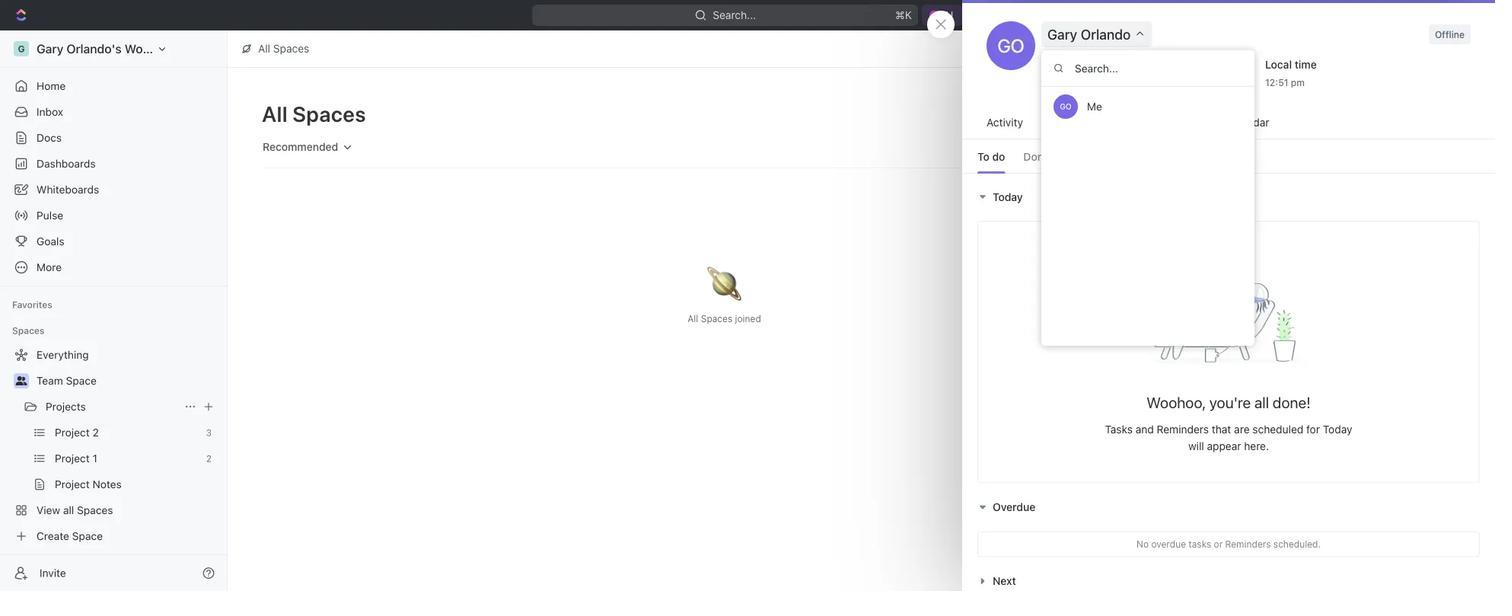 Task type: describe. For each thing, give the bounding box(es) containing it.
my
[[1048, 116, 1063, 129]]

excel & csv
[[1281, 526, 1331, 536]]

goals
[[37, 235, 64, 248]]

search...
[[713, 9, 757, 21]]

role
[[1048, 58, 1070, 71]]

or
[[1215, 539, 1223, 549]]

today inside the tasks and reminders that are scheduled for today will appear here.
[[1324, 423, 1353, 435]]

whiteboards link
[[6, 177, 221, 202]]

your
[[1307, 128, 1326, 139]]

projects link
[[46, 395, 178, 419]]

favorites
[[12, 299, 52, 310]]

left
[[1329, 128, 1343, 139]]

for
[[1307, 423, 1321, 435]]

calendar
[[1226, 116, 1270, 129]]

tasks and reminders that are scheduled for today will appear here.
[[1106, 423, 1353, 452]]

excel & csv link
[[1264, 511, 1336, 549]]

inbox link
[[6, 100, 221, 124]]

2 vertical spatial all
[[688, 313, 699, 324]]

upgrade
[[1309, 9, 1352, 21]]

favorites button
[[6, 296, 58, 314]]

today button
[[978, 190, 1027, 203]]

sidebar navigation
[[0, 30, 228, 591]]

tasks
[[1189, 539, 1212, 549]]

new
[[1387, 9, 1410, 21]]

role add description...
[[1048, 58, 1124, 88]]

offline
[[1436, 29, 1465, 40]]

home
[[37, 80, 66, 92]]

you're
[[1210, 393, 1252, 411]]

12:51
[[1266, 77, 1289, 88]]

team space inside sidebar 'navigation'
[[37, 374, 97, 387]]

overdue
[[993, 501, 1036, 513]]

csv
[[1314, 526, 1331, 536]]

pm
[[1292, 77, 1306, 88]]

local
[[1266, 58, 1293, 71]]

appear
[[1208, 440, 1242, 452]]

overdue
[[1152, 539, 1187, 549]]

new button
[[1366, 3, 1419, 27]]

reminders inside the tasks and reminders that are scheduled for today will appear here.
[[1157, 423, 1210, 435]]

me
[[1088, 100, 1103, 113]]

local time 12:51 pm
[[1266, 58, 1318, 88]]

team space link
[[37, 369, 218, 393]]

gary
[[1048, 26, 1078, 42]]

Search... text field
[[1042, 50, 1255, 87]]

woohoo, you're all done! tab panel
[[963, 173, 1496, 591]]

here.
[[1245, 440, 1270, 452]]

scheduled.
[[1274, 539, 1322, 549]]

gary orlando
[[1048, 26, 1131, 42]]

visible
[[1232, 107, 1273, 123]]

sidebar.
[[1345, 128, 1380, 139]]

1 vertical spatial go
[[1060, 102, 1072, 111]]

joined
[[735, 313, 762, 324]]

scheduled
[[1253, 423, 1304, 435]]

done!
[[1273, 393, 1311, 411]]

time
[[1295, 58, 1318, 71]]

&
[[1305, 526, 1311, 536]]



Task type: locate. For each thing, give the bounding box(es) containing it.
go left gary
[[998, 35, 1025, 56]]

1 horizontal spatial team space
[[1261, 168, 1322, 180]]

team
[[1261, 168, 1288, 180], [37, 374, 63, 387]]

that
[[1212, 423, 1232, 435]]

0 vertical spatial space
[[1291, 168, 1322, 180]]

and
[[1136, 423, 1155, 435]]

go
[[998, 35, 1025, 56], [1060, 102, 1072, 111]]

space up the projects
[[66, 374, 97, 387]]

home link
[[6, 74, 221, 98]]

0 vertical spatial all spaces
[[258, 42, 309, 55]]

space down in
[[1291, 168, 1322, 180]]

0 vertical spatial today
[[993, 190, 1023, 203]]

orlandogary85@gmail.com
[[1157, 77, 1276, 88]]

tasks
[[1106, 423, 1133, 435]]

reminders
[[1157, 423, 1210, 435], [1226, 539, 1272, 549]]

tree
[[6, 343, 221, 548]]

1 vertical spatial today
[[1324, 423, 1353, 435]]

overdue button
[[978, 501, 1040, 513]]

1 vertical spatial all
[[262, 101, 288, 126]]

team right the user group icon
[[37, 374, 63, 387]]

0 horizontal spatial go
[[998, 35, 1025, 56]]

no
[[1137, 539, 1149, 549]]

spaces inside sidebar 'navigation'
[[12, 325, 44, 336]]

1 horizontal spatial team
[[1261, 168, 1288, 180]]

1 horizontal spatial space
[[1291, 168, 1322, 180]]

team space down in
[[1261, 168, 1322, 180]]

1 vertical spatial reminders
[[1226, 539, 1272, 549]]

no overdue tasks or reminders scheduled.
[[1137, 539, 1322, 549]]

are
[[1235, 423, 1250, 435]]

invite
[[40, 567, 66, 579]]

1 vertical spatial team
[[37, 374, 63, 387]]

team down shown
[[1261, 168, 1288, 180]]

work
[[1066, 116, 1092, 129]]

0 vertical spatial reminders
[[1157, 423, 1210, 435]]

0 horizontal spatial reminders
[[1157, 423, 1210, 435]]

all spaces joined
[[688, 313, 762, 324]]

1 vertical spatial team space
[[37, 374, 97, 387]]

1 vertical spatial all spaces
[[262, 101, 366, 126]]

add description... button
[[1042, 73, 1143, 91]]

all
[[1255, 393, 1270, 411]]

goals link
[[6, 229, 221, 254]]

woohoo,
[[1147, 393, 1207, 411]]

space inside sidebar 'navigation'
[[66, 374, 97, 387]]

my work
[[1048, 116, 1092, 129]]

pulse link
[[6, 203, 221, 228]]

all
[[258, 42, 270, 55], [262, 101, 288, 126], [688, 313, 699, 324]]

reminders up will
[[1157, 423, 1210, 435]]

0 vertical spatial team
[[1261, 168, 1288, 180]]

orlando
[[1081, 26, 1131, 42]]

team space
[[1261, 168, 1322, 180], [37, 374, 97, 387]]

spaces
[[273, 42, 309, 55], [293, 101, 366, 126], [1276, 107, 1321, 123], [1232, 128, 1264, 139], [701, 313, 733, 324], [12, 325, 44, 336]]

1 vertical spatial space
[[66, 374, 97, 387]]

dashboards link
[[6, 152, 221, 176]]

whiteboards
[[37, 183, 99, 196]]

woohoo, you're all done!
[[1147, 393, 1311, 411]]

0 vertical spatial all
[[258, 42, 270, 55]]

0 vertical spatial go
[[998, 35, 1025, 56]]

user group image
[[16, 376, 27, 385]]

1 horizontal spatial reminders
[[1226, 539, 1272, 549]]

today down the activity in the right top of the page
[[993, 190, 1023, 203]]

visible spaces spaces shown in your left sidebar.
[[1232, 107, 1380, 139]]

1 horizontal spatial today
[[1324, 423, 1353, 435]]

pulse
[[37, 209, 63, 222]]

team space up the projects
[[37, 374, 97, 387]]

upgrade link
[[1288, 5, 1360, 26]]

gary orlando button
[[1042, 21, 1153, 47], [1042, 21, 1153, 47]]

description...
[[1068, 77, 1124, 88]]

0 horizontal spatial team space
[[37, 374, 97, 387]]

activity
[[987, 116, 1024, 129]]

today
[[993, 190, 1023, 203], [1324, 423, 1353, 435]]

inbox
[[37, 105, 63, 118]]

shown
[[1267, 128, 1294, 139]]

will
[[1189, 440, 1205, 452]]

docs
[[37, 131, 62, 144]]

reminders right or
[[1226, 539, 1272, 549]]

go up my work
[[1060, 102, 1072, 111]]

0 horizontal spatial team
[[37, 374, 63, 387]]

0 horizontal spatial space
[[66, 374, 97, 387]]

all spaces
[[258, 42, 309, 55], [262, 101, 366, 126]]

0 vertical spatial team space
[[1261, 168, 1322, 180]]

in
[[1297, 128, 1305, 139]]

0 horizontal spatial today
[[993, 190, 1023, 203]]

team inside sidebar 'navigation'
[[37, 374, 63, 387]]

tree containing team space
[[6, 343, 221, 548]]

tree inside sidebar 'navigation'
[[6, 343, 221, 548]]

projects
[[46, 400, 86, 413]]

excel
[[1281, 526, 1303, 536]]

add
[[1048, 77, 1065, 88]]

⌘k
[[896, 9, 913, 21]]

today right for
[[1324, 423, 1353, 435]]

space
[[1291, 168, 1322, 180], [66, 374, 97, 387]]

1 horizontal spatial go
[[1060, 102, 1072, 111]]

dashboards
[[37, 157, 96, 170]]

docs link
[[6, 126, 221, 150]]



Task type: vqa. For each thing, say whether or not it's contained in the screenshot.
"Appear" on the right of the page
yes



